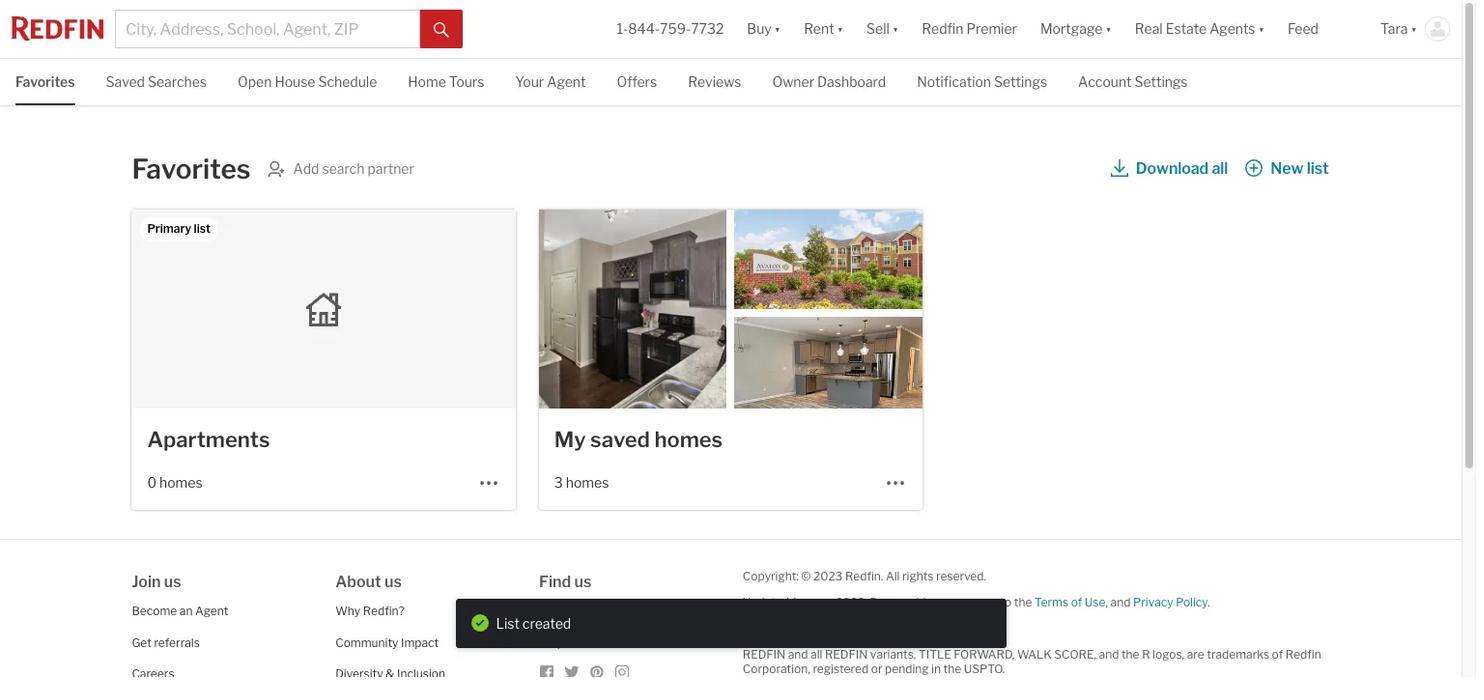 Task type: vqa. For each thing, say whether or not it's contained in the screenshot.
the rightmost all
yes



Task type: locate. For each thing, give the bounding box(es) containing it.
corporation,
[[743, 662, 811, 676]]

us right join
[[164, 573, 181, 591]]

0 horizontal spatial homes
[[159, 474, 203, 491]]

redfin premier
[[922, 21, 1018, 37]]

agree
[[967, 595, 998, 610]]

find
[[539, 573, 571, 591]]

of right trademarks
[[1272, 647, 1284, 662]]

variants,
[[871, 647, 917, 662]]

0 horizontal spatial all
[[811, 647, 823, 662]]

list created section
[[456, 599, 1007, 648]]

▾ right 'rent'
[[837, 21, 844, 37]]

1 settings from the left
[[994, 73, 1048, 90]]

and
[[1111, 595, 1131, 610], [788, 647, 808, 662], [1099, 647, 1119, 662]]

score,
[[1055, 647, 1097, 662]]

City, Address, School, Agent, ZIP search field
[[115, 10, 420, 48]]

us right find
[[575, 573, 592, 591]]

list created
[[496, 615, 571, 632]]

redfin right trademarks
[[1286, 647, 1322, 662]]

offers link
[[617, 59, 657, 103]]

us for about us
[[385, 573, 402, 591]]

redfin left premier
[[922, 21, 964, 37]]

0 horizontal spatial us
[[164, 573, 181, 591]]

settings down premier
[[994, 73, 1048, 90]]

favorites up the primary list
[[132, 153, 251, 186]]

new list button
[[1245, 152, 1330, 187]]

3 ▾ from the left
[[893, 21, 899, 37]]

redfin
[[743, 647, 786, 662], [825, 647, 868, 662]]

list right new
[[1307, 159, 1329, 178]]

759-
[[660, 21, 691, 37]]

1 horizontal spatial homes
[[566, 474, 609, 491]]

redfin twitter image
[[564, 665, 580, 677]]

buy
[[747, 21, 772, 37]]

1 vertical spatial list
[[194, 221, 211, 236]]

▾ right 'sell'
[[893, 21, 899, 37]]

title
[[919, 647, 952, 662]]

all right corporation,
[[811, 647, 823, 662]]

0 horizontal spatial agent
[[195, 604, 229, 618]]

apartments
[[147, 427, 270, 452]]

homes right 3
[[566, 474, 609, 491]]

created
[[523, 615, 571, 632]]

estate
[[1166, 21, 1207, 37]]

list right primary
[[194, 221, 211, 236]]

join
[[132, 573, 161, 591]]

2 horizontal spatial the
[[1122, 647, 1140, 662]]

january
[[792, 595, 834, 610]]

of inside redfin and all redfin variants, title forward, walk score, and the r logos, are trademarks of redfin corporation, registered or pending in the uspto.
[[1272, 647, 1284, 662]]

add search partner
[[293, 160, 414, 177]]

us
[[585, 604, 599, 618]]

1 vertical spatial all
[[811, 647, 823, 662]]

account settings link
[[1079, 59, 1188, 103]]

real estate agents ▾ link
[[1135, 0, 1265, 58]]

privacy policy link
[[1134, 595, 1208, 610]]

1 horizontal spatial of
[[1272, 647, 1284, 662]]

searches
[[148, 73, 207, 90]]

tara
[[1381, 21, 1409, 37]]

0 horizontal spatial list
[[194, 221, 211, 236]]

0 horizontal spatial redfin
[[743, 647, 786, 662]]

redfin instagram image
[[615, 665, 630, 677]]

help
[[539, 635, 564, 650]]

privacy
[[1134, 595, 1174, 610]]

1 horizontal spatial redfin
[[1286, 647, 1322, 662]]

favorites link
[[15, 59, 75, 103]]

the left r
[[1122, 647, 1140, 662]]

0 horizontal spatial redfin
[[922, 21, 964, 37]]

list
[[496, 615, 520, 632]]

0 horizontal spatial favorites
[[15, 73, 75, 90]]

1 vertical spatial redfin
[[1286, 647, 1322, 662]]

policy
[[1176, 595, 1208, 610]]

photo of 10 avalon park cir image
[[735, 210, 923, 309]]

1 vertical spatial favorites
[[132, 153, 251, 186]]

rights
[[903, 569, 934, 584]]

2 us from the left
[[385, 573, 402, 591]]

impact
[[401, 635, 439, 650]]

tara ▾
[[1381, 21, 1418, 37]]

▾
[[775, 21, 781, 37], [837, 21, 844, 37], [893, 21, 899, 37], [1106, 21, 1112, 37], [1259, 21, 1265, 37], [1411, 21, 1418, 37]]

0 vertical spatial all
[[1212, 159, 1229, 178]]

homes right saved
[[655, 427, 723, 452]]

become an agent
[[132, 604, 229, 618]]

all right download
[[1212, 159, 1229, 178]]

contact us button
[[539, 604, 599, 618]]

you
[[945, 595, 965, 610]]

redfin
[[922, 21, 964, 37], [1286, 647, 1322, 662]]

redfin down the updated
[[743, 647, 786, 662]]

1 vertical spatial of
[[1272, 647, 1284, 662]]

of left use
[[1071, 595, 1083, 610]]

sell
[[867, 21, 890, 37]]

us
[[164, 573, 181, 591], [385, 573, 402, 591], [575, 573, 592, 591]]

download all
[[1136, 159, 1229, 178]]

1 ▾ from the left
[[775, 21, 781, 37]]

▾ right mortgage in the right top of the page
[[1106, 21, 1112, 37]]

list inside new list button
[[1307, 159, 1329, 178]]

home tours link
[[408, 59, 485, 103]]

reviews link
[[688, 59, 742, 103]]

▾ right agents
[[1259, 21, 1265, 37]]

agent right your
[[547, 73, 586, 90]]

photo of 5407 wallace martin way unit 5407 image
[[735, 317, 923, 452]]

house
[[275, 73, 316, 90]]

settings down real at the top
[[1135, 73, 1188, 90]]

your agent link
[[515, 59, 586, 103]]

buy ▾
[[747, 21, 781, 37]]

primary
[[147, 221, 191, 236]]

▾ right the tara
[[1411, 21, 1418, 37]]

and left registered
[[788, 647, 808, 662]]

photo of 100 roberts lake cir image
[[539, 210, 727, 409]]

agent
[[547, 73, 586, 90], [195, 604, 229, 618]]

1 horizontal spatial all
[[1212, 159, 1229, 178]]

6 ▾ from the left
[[1411, 21, 1418, 37]]

why
[[336, 604, 361, 618]]

agent right an
[[195, 604, 229, 618]]

of
[[1071, 595, 1083, 610], [1272, 647, 1284, 662]]

real
[[1135, 21, 1163, 37]]

home tours
[[408, 73, 485, 90]]

1 horizontal spatial us
[[385, 573, 402, 591]]

favorites left saved
[[15, 73, 75, 90]]

0 horizontal spatial settings
[[994, 73, 1048, 90]]

redfin inside redfin and all redfin variants, title forward, walk score, and the r logos, are trademarks of redfin corporation, registered or pending in the uspto.
[[1286, 647, 1322, 662]]

settings
[[994, 73, 1048, 90], [1135, 73, 1188, 90]]

copyright: © 2023 redfin. all rights reserved.
[[743, 569, 987, 584]]

2 settings from the left
[[1135, 73, 1188, 90]]

1 horizontal spatial list
[[1307, 159, 1329, 178]]

the right to
[[1015, 595, 1033, 610]]

1 horizontal spatial settings
[[1135, 73, 1188, 90]]

partner
[[368, 160, 414, 177]]

the right in
[[944, 662, 962, 676]]

4 ▾ from the left
[[1106, 21, 1112, 37]]

▾ for buy ▾
[[775, 21, 781, 37]]

account settings
[[1079, 73, 1188, 90]]

1 horizontal spatial agent
[[547, 73, 586, 90]]

redfin inside button
[[922, 21, 964, 37]]

0 horizontal spatial of
[[1071, 595, 1083, 610]]

homes right 0
[[159, 474, 203, 491]]

premier
[[967, 21, 1018, 37]]

2 redfin from the left
[[825, 647, 868, 662]]

us up the redfin?
[[385, 573, 402, 591]]

3 us from the left
[[575, 573, 592, 591]]

list for primary list
[[194, 221, 211, 236]]

2 horizontal spatial us
[[575, 573, 592, 591]]

0 vertical spatial redfin
[[922, 21, 964, 37]]

r
[[1142, 647, 1151, 662]]

1 us from the left
[[164, 573, 181, 591]]

owner
[[773, 73, 815, 90]]

real estate agents ▾
[[1135, 21, 1265, 37]]

▾ right buy
[[775, 21, 781, 37]]

1 horizontal spatial the
[[1015, 595, 1033, 610]]

0 vertical spatial favorites
[[15, 73, 75, 90]]

the
[[1015, 595, 1033, 610], [1122, 647, 1140, 662], [944, 662, 962, 676]]

open house schedule link
[[238, 59, 377, 103]]

saved searches link
[[106, 59, 207, 103]]

▾ for rent ▾
[[837, 21, 844, 37]]

owner dashboard
[[773, 73, 886, 90]]

why redfin?
[[336, 604, 405, 618]]

2 ▾ from the left
[[837, 21, 844, 37]]

community impact
[[336, 635, 439, 650]]

use
[[1085, 595, 1106, 610]]

redfin left or
[[825, 647, 868, 662]]

1 horizontal spatial redfin
[[825, 647, 868, 662]]

buy ▾ button
[[736, 0, 793, 58]]

0 vertical spatial list
[[1307, 159, 1329, 178]]

us for join us
[[164, 573, 181, 591]]

3 homes
[[554, 474, 609, 491]]

0
[[147, 474, 157, 491]]

new list
[[1271, 159, 1329, 178]]



Task type: describe. For each thing, give the bounding box(es) containing it.
notification
[[917, 73, 992, 90]]

registered
[[813, 662, 869, 676]]

.
[[1208, 595, 1210, 610]]

2023:
[[836, 595, 868, 610]]

become an agent button
[[132, 604, 229, 618]]

mortgage ▾ button
[[1029, 0, 1124, 58]]

updated
[[743, 595, 789, 610]]

redfin and all redfin variants, title forward, walk score, and the r logos, are trademarks of redfin corporation, registered or pending in the uspto.
[[743, 647, 1322, 676]]

▾ for sell ▾
[[893, 21, 899, 37]]

saved
[[106, 73, 145, 90]]

community
[[336, 635, 399, 650]]

reviews
[[688, 73, 742, 90]]

add
[[293, 160, 319, 177]]

us for find us
[[575, 573, 592, 591]]

▾ for tara ▾
[[1411, 21, 1418, 37]]

trademarks
[[1207, 647, 1270, 662]]

feed button
[[1277, 0, 1369, 58]]

get referrals button
[[132, 635, 200, 650]]

1 vertical spatial agent
[[195, 604, 229, 618]]

mortgage
[[1041, 21, 1103, 37]]

2 horizontal spatial homes
[[655, 427, 723, 452]]

my saved homes
[[554, 427, 723, 452]]

redfin.
[[845, 569, 884, 584]]

and right ,
[[1111, 595, 1131, 610]]

help center button
[[539, 635, 604, 650]]

all
[[886, 569, 900, 584]]

download all button
[[1110, 152, 1230, 187]]

contact us
[[539, 604, 599, 618]]

uspto.
[[964, 662, 1005, 676]]

saved
[[591, 427, 650, 452]]

844-
[[628, 21, 660, 37]]

real estate agents ▾ button
[[1124, 0, 1277, 58]]

0 horizontal spatial the
[[944, 662, 962, 676]]

▾ for mortgage ▾
[[1106, 21, 1112, 37]]

0 vertical spatial agent
[[547, 73, 586, 90]]

1-844-759-7732 link
[[617, 21, 724, 37]]

homes for my saved homes
[[566, 474, 609, 491]]

updated january 2023: by searching, you agree to the terms of use , and privacy policy .
[[743, 595, 1210, 610]]

buy ▾ button
[[747, 0, 781, 58]]

by
[[870, 595, 885, 610]]

0 homes
[[147, 474, 203, 491]]

1 redfin from the left
[[743, 647, 786, 662]]

dashboard
[[818, 73, 886, 90]]

to
[[1001, 595, 1012, 610]]

sell ▾ button
[[855, 0, 911, 58]]

redfin?
[[363, 604, 405, 618]]

about us
[[336, 573, 402, 591]]

help center
[[539, 635, 604, 650]]

home
[[408, 73, 446, 90]]

in
[[932, 662, 941, 676]]

copyright:
[[743, 569, 799, 584]]

rent ▾
[[804, 21, 844, 37]]

forward,
[[954, 647, 1015, 662]]

saved searches
[[106, 73, 207, 90]]

referrals
[[154, 635, 200, 650]]

tours
[[449, 73, 485, 90]]

notification settings
[[917, 73, 1048, 90]]

pending
[[885, 662, 929, 676]]

download
[[1136, 159, 1209, 178]]

join us
[[132, 573, 181, 591]]

contact
[[539, 604, 583, 618]]

new
[[1271, 159, 1304, 178]]

redfin premier button
[[911, 0, 1029, 58]]

1 horizontal spatial favorites
[[132, 153, 251, 186]]

mortgage ▾ button
[[1041, 0, 1112, 58]]

offers
[[617, 73, 657, 90]]

account
[[1079, 73, 1132, 90]]

center
[[567, 635, 604, 650]]

5 ▾ from the left
[[1259, 21, 1265, 37]]

open house schedule
[[238, 73, 377, 90]]

about
[[336, 573, 381, 591]]

community impact button
[[336, 635, 439, 650]]

why redfin? button
[[336, 604, 405, 618]]

settings for account settings
[[1135, 73, 1188, 90]]

all inside button
[[1212, 159, 1229, 178]]

terms of use link
[[1035, 595, 1106, 610]]

0 vertical spatial of
[[1071, 595, 1083, 610]]

add search partner button
[[266, 159, 414, 179]]

list for new list
[[1307, 159, 1329, 178]]

primary list
[[147, 221, 211, 236]]

homes for apartments
[[159, 474, 203, 491]]

2023
[[814, 569, 843, 584]]

feed
[[1288, 21, 1319, 37]]

agents
[[1210, 21, 1256, 37]]

redfin facebook image
[[539, 665, 555, 677]]

settings for notification settings
[[994, 73, 1048, 90]]

notification settings link
[[917, 59, 1048, 103]]

my
[[554, 427, 586, 452]]

your agent
[[515, 73, 586, 90]]

reserved.
[[936, 569, 987, 584]]

sell ▾ button
[[867, 0, 899, 58]]

all inside redfin and all redfin variants, title forward, walk score, and the r logos, are trademarks of redfin corporation, registered or pending in the uspto.
[[811, 647, 823, 662]]

searching,
[[887, 595, 942, 610]]

terms
[[1035, 595, 1069, 610]]

walk
[[1018, 647, 1052, 662]]

submit search image
[[434, 22, 449, 37]]

redfin pinterest image
[[590, 665, 605, 677]]

rent ▾ button
[[793, 0, 855, 58]]

your
[[515, 73, 544, 90]]

and right score,
[[1099, 647, 1119, 662]]



